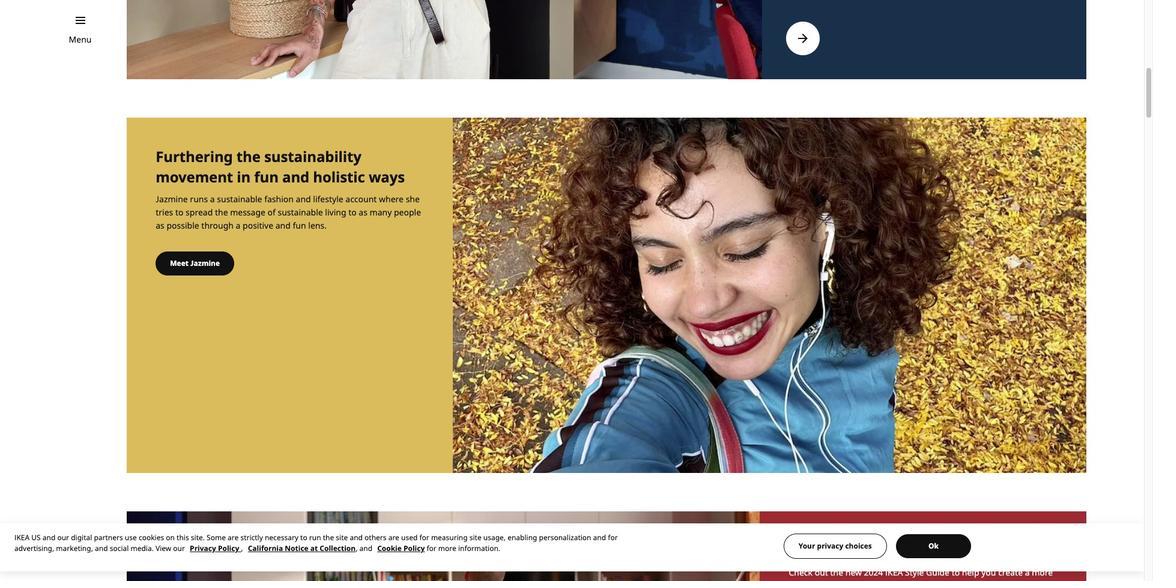Task type: locate. For each thing, give the bounding box(es) containing it.
0 horizontal spatial ,
[[241, 544, 243, 554]]

the up the through
[[215, 207, 228, 218]]

1 vertical spatial a
[[236, 220, 241, 231]]

more inside check out the new 2024 ikea style guide to help you create a more organized, comfier and happier home. from fresh design aesthetic
[[1032, 567, 1053, 579]]

1 horizontal spatial our
[[173, 544, 185, 554]]

and
[[282, 167, 310, 187], [296, 194, 311, 205], [276, 220, 291, 231], [43, 533, 55, 543], [350, 533, 363, 543], [593, 533, 606, 543], [95, 544, 108, 554], [360, 544, 373, 554], [866, 581, 881, 582]]

0 horizontal spatial site
[[336, 533, 348, 543]]

sustainable up message
[[217, 194, 262, 205]]

where
[[379, 194, 404, 205]]

jazmine right the meet
[[191, 258, 220, 269]]

site.
[[191, 533, 205, 543]]

more down measuring
[[439, 544, 457, 554]]

the up in
[[237, 146, 261, 166]]

more right create
[[1032, 567, 1053, 579]]

guide
[[930, 541, 972, 561], [927, 567, 950, 579]]

jazmine
[[156, 194, 188, 205], [191, 258, 220, 269]]

site
[[336, 533, 348, 543], [470, 533, 482, 543]]

policy down used on the bottom
[[404, 544, 425, 554]]

holistic
[[313, 167, 365, 187]]

jazmine inside jazmine runs a sustainable fashion and lifestyle account where she tries to spread the message of sustainable living to as many people as possible through a positive and fun lens.
[[156, 194, 188, 205]]

this
[[177, 533, 189, 543]]

many
[[370, 207, 392, 218]]

0 horizontal spatial more
[[439, 544, 457, 554]]

guide up the home.
[[927, 567, 950, 579]]

comfier
[[833, 581, 864, 582]]

and inside check out the new 2024 ikea style guide to help you create a more organized, comfier and happier home. from fresh design aesthetic
[[866, 581, 881, 582]]

are right the some
[[228, 533, 239, 543]]

your
[[799, 541, 816, 552]]

ikea up happier
[[886, 567, 903, 579]]

living
[[325, 207, 346, 218]]

message
[[230, 207, 266, 218]]

policy
[[218, 544, 239, 554], [404, 544, 425, 554]]

2024 right new
[[864, 567, 884, 579]]

0 vertical spatial jazmine
[[156, 194, 188, 205]]

the up comfier
[[831, 567, 844, 579]]

social
[[110, 544, 129, 554]]

1 vertical spatial jazmine
[[191, 258, 220, 269]]

0 horizontal spatial a
[[210, 194, 215, 205]]

,
[[241, 544, 243, 554], [356, 544, 358, 554]]

our down this
[[173, 544, 185, 554]]

0 horizontal spatial policy
[[218, 544, 239, 554]]

2 vertical spatial a
[[1026, 567, 1030, 579]]

and right fashion
[[296, 194, 311, 205]]

california notice at collection link
[[248, 544, 356, 554]]

strictly
[[241, 533, 263, 543]]

enabling
[[508, 533, 537, 543]]

2024 up out
[[819, 541, 852, 561]]

2024 inside check out the new 2024 ikea style guide to help you create a more organized, comfier and happier home. from fresh design aesthetic
[[864, 567, 884, 579]]

, left cookie
[[356, 544, 358, 554]]

1 horizontal spatial are
[[389, 533, 400, 543]]

1 horizontal spatial a
[[236, 220, 241, 231]]

1 vertical spatial 2024
[[864, 567, 884, 579]]

0 vertical spatial more
[[439, 544, 457, 554]]

the inside check out the new 2024 ikea style guide to help you create a more organized, comfier and happier home. from fresh design aesthetic
[[831, 567, 844, 579]]

to up the from
[[952, 567, 960, 579]]

policy down the some
[[218, 544, 239, 554]]

1 horizontal spatial policy
[[404, 544, 425, 554]]

ikea up new
[[856, 541, 888, 561]]

0 vertical spatial fun
[[254, 167, 279, 187]]

and down of
[[276, 220, 291, 231]]

jazmine runs a sustainable fashion and lifestyle account where she tries to spread the message of sustainable living to as many people as possible through a positive and fun lens.
[[156, 194, 421, 231]]

your privacy choices button
[[784, 534, 887, 559]]

our up marketing,
[[57, 533, 69, 543]]

fun
[[254, 167, 279, 187], [293, 220, 306, 231]]

1 vertical spatial sustainable
[[278, 207, 323, 218]]

ikea inside 'ikea us and our digital partners use cookies on this site. some are strictly necessary to run the site and others are used for measuring site usage, enabling personalization and for advertising, marketing, and social media. view our'
[[14, 533, 30, 543]]

0 horizontal spatial our
[[57, 533, 69, 543]]

as down account
[[359, 207, 368, 218]]

style left ok
[[892, 541, 927, 561]]

check
[[789, 567, 813, 579]]

happier
[[883, 581, 914, 582]]

0 horizontal spatial as
[[156, 220, 165, 231]]

choices
[[846, 541, 872, 552]]

site up privacy policy , california notice at collection , and cookie policy for more information. on the bottom left of the page
[[336, 533, 348, 543]]

1 vertical spatial guide
[[927, 567, 950, 579]]

0 horizontal spatial jazmine
[[156, 194, 188, 205]]

spread
[[186, 207, 213, 218]]

and right the personalization
[[593, 533, 606, 543]]

ok button
[[897, 535, 972, 559]]

furthering
[[156, 146, 233, 166]]

ikea
[[14, 533, 30, 543], [856, 541, 888, 561], [886, 567, 903, 579]]

as
[[359, 207, 368, 218], [156, 220, 165, 231]]

jazmine up tries
[[156, 194, 188, 205]]

as down tries
[[156, 220, 165, 231]]

used
[[401, 533, 418, 543]]

ikea left us
[[14, 533, 30, 543]]

1 horizontal spatial ,
[[356, 544, 358, 554]]

a right "runs"
[[210, 194, 215, 205]]

2 horizontal spatial a
[[1026, 567, 1030, 579]]

privacy policy link
[[190, 544, 241, 554]]

for
[[420, 533, 430, 543], [608, 533, 618, 543], [427, 544, 437, 554]]

1 vertical spatial as
[[156, 220, 165, 231]]

1 horizontal spatial 2024
[[864, 567, 884, 579]]

out
[[815, 567, 829, 579]]

are
[[228, 533, 239, 543], [389, 533, 400, 543]]

1 horizontal spatial as
[[359, 207, 368, 218]]

and inside furthering the sustainability movement in fun and holistic ways
[[282, 167, 310, 187]]

1 horizontal spatial fun
[[293, 220, 306, 231]]

ok
[[929, 541, 939, 552]]

for down measuring
[[427, 544, 437, 554]]

style up the home.
[[906, 567, 924, 579]]

usage,
[[484, 533, 506, 543]]

1 horizontal spatial jazmine
[[191, 258, 220, 269]]

us
[[31, 533, 41, 543]]

and down sustainability
[[282, 167, 310, 187]]

some
[[207, 533, 226, 543]]

our
[[57, 533, 69, 543], [173, 544, 185, 554]]

1 vertical spatial fun
[[293, 220, 306, 231]]

style
[[892, 541, 927, 561], [906, 567, 924, 579]]

cookies
[[139, 533, 164, 543]]

tries
[[156, 207, 173, 218]]

menu
[[69, 34, 92, 45]]

guide inside check out the new 2024 ikea style guide to help you create a more organized, comfier and happier home. from fresh design aesthetic
[[927, 567, 950, 579]]

guide up help on the bottom right of page
[[930, 541, 972, 561]]

0 horizontal spatial 2024
[[819, 541, 852, 561]]

0 vertical spatial a
[[210, 194, 215, 205]]

1 vertical spatial style
[[906, 567, 924, 579]]

a down message
[[236, 220, 241, 231]]

1 horizontal spatial more
[[1032, 567, 1053, 579]]

the right run
[[323, 533, 334, 543]]

more
[[439, 544, 457, 554], [1032, 567, 1053, 579]]

collection
[[320, 544, 356, 554]]

and down partners at the left bottom of page
[[95, 544, 108, 554]]

0 horizontal spatial are
[[228, 533, 239, 543]]

through
[[201, 220, 234, 231]]

at
[[311, 544, 318, 554]]

site up information.
[[470, 533, 482, 543]]

fun left the lens.
[[293, 220, 306, 231]]

and down others
[[360, 544, 373, 554]]

meet
[[170, 258, 189, 269]]

information.
[[458, 544, 501, 554]]

a
[[210, 194, 215, 205], [236, 220, 241, 231], [1026, 567, 1030, 579]]

0 horizontal spatial sustainable
[[217, 194, 262, 205]]

1 vertical spatial our
[[173, 544, 185, 554]]

to up the california notice at collection link
[[300, 533, 307, 543]]

, down the strictly
[[241, 544, 243, 554]]

are up cookie
[[389, 533, 400, 543]]

1 horizontal spatial site
[[470, 533, 482, 543]]

ikea inside check out the new 2024 ikea style guide to help you create a more organized, comfier and happier home. from fresh design aesthetic
[[886, 567, 903, 579]]

run
[[309, 533, 321, 543]]

of
[[268, 207, 276, 218]]

and right comfier
[[866, 581, 881, 582]]

you
[[982, 567, 997, 579]]

positive
[[243, 220, 273, 231]]

fun right in
[[254, 167, 279, 187]]

lifestyle
[[313, 194, 344, 205]]

sustainable
[[217, 194, 262, 205], [278, 207, 323, 218]]

sustainable up the lens.
[[278, 207, 323, 218]]

0 horizontal spatial fun
[[254, 167, 279, 187]]

a right create
[[1026, 567, 1030, 579]]

1 vertical spatial more
[[1032, 567, 1053, 579]]

the
[[237, 146, 261, 166], [215, 207, 228, 218], [323, 533, 334, 543], [831, 567, 844, 579]]



Task type: describe. For each thing, give the bounding box(es) containing it.
0 vertical spatial 2024
[[819, 541, 852, 561]]

menu button
[[69, 33, 92, 46]]

the
[[789, 541, 815, 561]]

here!
[[991, 541, 1027, 561]]

0 vertical spatial as
[[359, 207, 368, 218]]

0 vertical spatial style
[[892, 541, 927, 561]]

to down account
[[349, 207, 357, 218]]

use
[[125, 533, 137, 543]]

marketing,
[[56, 544, 93, 554]]

to inside 'ikea us and our digital partners use cookies on this site. some are strictly necessary to run the site and others are used for measuring site usage, enabling personalization and for advertising, marketing, and social media. view our'
[[300, 533, 307, 543]]

0 vertical spatial guide
[[930, 541, 972, 561]]

for right the personalization
[[608, 533, 618, 543]]

for right used on the bottom
[[420, 533, 430, 543]]

design
[[988, 581, 1015, 582]]

to inside check out the new 2024 ikea style guide to help you create a more organized, comfier and happier home. from fresh design aesthetic
[[952, 567, 960, 579]]

account
[[346, 194, 377, 205]]

your privacy choices
[[799, 541, 872, 552]]

possible
[[167, 220, 199, 231]]

organized,
[[789, 581, 831, 582]]

media.
[[131, 544, 154, 554]]

2 policy from the left
[[404, 544, 425, 554]]

is
[[976, 541, 987, 561]]

partners
[[94, 533, 123, 543]]

personalization
[[539, 533, 592, 543]]

1 horizontal spatial sustainable
[[278, 207, 323, 218]]

fun inside jazmine runs a sustainable fashion and lifestyle account where she tries to spread the message of sustainable living to as many people as possible through a positive and fun lens.
[[293, 220, 306, 231]]

sustainability
[[264, 146, 362, 166]]

secrets for shared living space sanity page image
[[127, 0, 763, 79]]

meet jazmine button
[[156, 252, 234, 276]]

necessary
[[265, 533, 299, 543]]

notice
[[285, 544, 309, 554]]

home.
[[916, 581, 941, 582]]

2 , from the left
[[356, 544, 358, 554]]

2 site from the left
[[470, 533, 482, 543]]

a inside check out the new 2024 ikea style guide to help you create a more organized, comfier and happier home. from fresh design aesthetic
[[1026, 567, 1030, 579]]

digital
[[71, 533, 92, 543]]

measuring
[[431, 533, 468, 543]]

ikea us and our digital partners use cookies on this site. some are strictly necessary to run the site and others are used for measuring site usage, enabling personalization and for advertising, marketing, and social media. view our
[[14, 533, 618, 554]]

to up possible
[[175, 207, 184, 218]]

lens.
[[308, 220, 327, 231]]

help
[[963, 567, 980, 579]]

in
[[237, 167, 251, 187]]

the inside furthering the sustainability movement in fun and holistic ways
[[237, 146, 261, 166]]

fun inside furthering the sustainability movement in fun and holistic ways
[[254, 167, 279, 187]]

and right us
[[43, 533, 55, 543]]

from
[[943, 581, 964, 582]]

0 vertical spatial our
[[57, 533, 69, 543]]

jazmine inside button
[[191, 258, 220, 269]]

cookie
[[377, 544, 402, 554]]

1 , from the left
[[241, 544, 243, 554]]

furthering the sustainability movement in fun and holistic ways
[[156, 146, 405, 187]]

new
[[846, 567, 862, 579]]

0 vertical spatial sustainable
[[217, 194, 262, 205]]

advertising,
[[14, 544, 54, 554]]

fresh
[[966, 581, 986, 582]]

view
[[156, 544, 171, 554]]

privacy
[[818, 541, 844, 552]]

1 are from the left
[[228, 533, 239, 543]]

the 2024 ikea style guide is here!
[[789, 541, 1027, 561]]

2 are from the left
[[389, 533, 400, 543]]

ways
[[369, 167, 405, 187]]

privacy
[[190, 544, 216, 554]]

cookie policy link
[[377, 544, 425, 554]]

others
[[365, 533, 387, 543]]

the inside 'ikea us and our digital partners use cookies on this site. some are strictly necessary to run the site and others are used for measuring site usage, enabling personalization and for advertising, marketing, and social media. view our'
[[323, 533, 334, 543]]

on
[[166, 533, 175, 543]]

meet jazmine
[[170, 258, 220, 269]]

check out the new 2024 ikea style guide to help you create a more organized, comfier and happier home. from fresh design aesthetic
[[789, 567, 1057, 582]]

the ikea assembly: jazmine rogers image
[[453, 117, 1087, 474]]

couple siting on a couch image
[[127, 512, 760, 582]]

style inside check out the new 2024 ikea style guide to help you create a more organized, comfier and happier home. from fresh design aesthetic
[[906, 567, 924, 579]]

the inside jazmine runs a sustainable fashion and lifestyle account where she tries to spread the message of sustainable living to as many people as possible through a positive and fun lens.
[[215, 207, 228, 218]]

movement
[[156, 167, 233, 187]]

she
[[406, 194, 420, 205]]

privacy policy , california notice at collection , and cookie policy for more information.
[[190, 544, 501, 554]]

1 policy from the left
[[218, 544, 239, 554]]

people
[[394, 207, 421, 218]]

and up privacy policy , california notice at collection , and cookie policy for more information. on the bottom left of the page
[[350, 533, 363, 543]]

1 site from the left
[[336, 533, 348, 543]]

create
[[999, 567, 1023, 579]]

runs
[[190, 194, 208, 205]]

california
[[248, 544, 283, 554]]

fashion
[[264, 194, 294, 205]]



Task type: vqa. For each thing, say whether or not it's contained in the screenshot.
leftmost services
no



